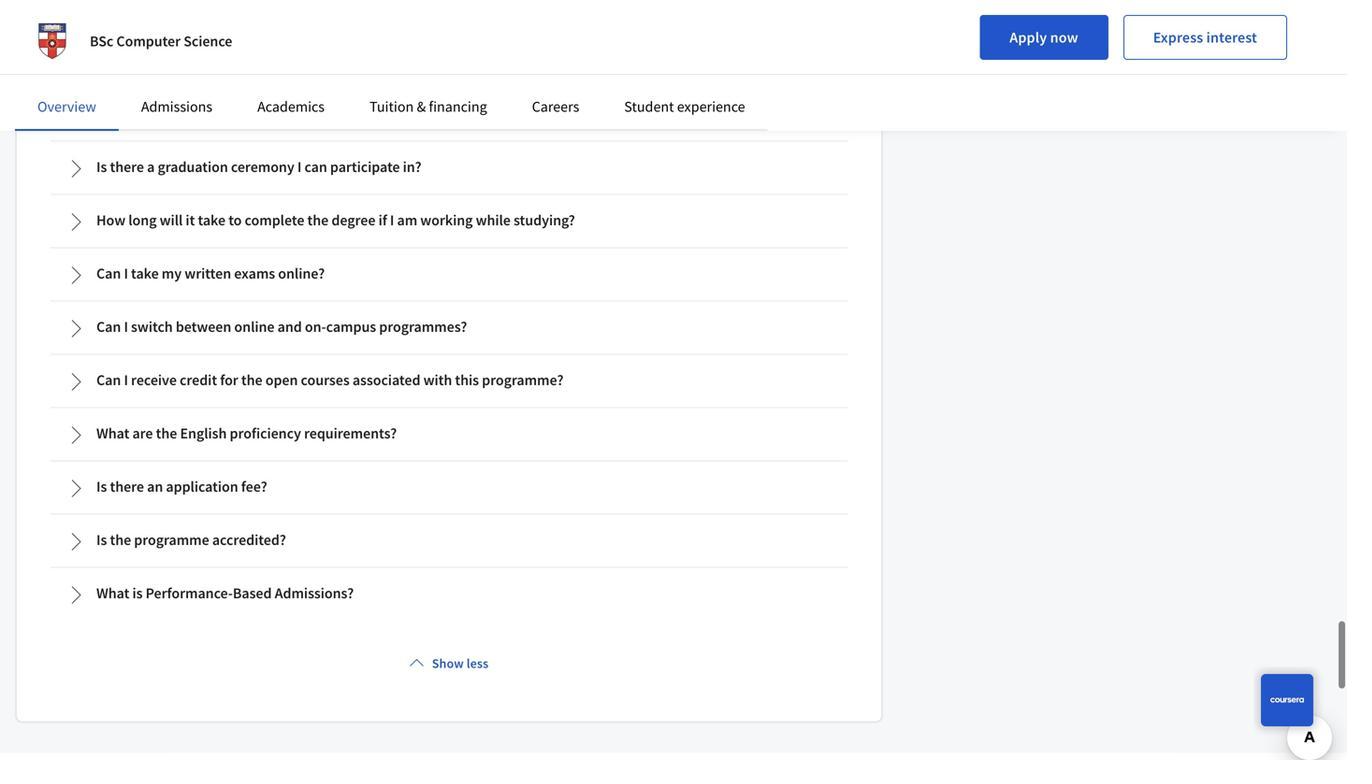 Task type: describe. For each thing, give the bounding box(es) containing it.
express interest button
[[1124, 15, 1288, 60]]

how long will it take to complete the degree if i am working while studying?‎ button
[[51, 196, 847, 247]]

also
[[781, 56, 807, 74]]

show
[[432, 656, 464, 673]]

science inside the 'your certificate will show that you have successfully completed the bachelor of science in computer science. it will also show that the awarding body is the university of london with academic direction provided by goldsmiths, university of london. the certificate does not mention coursera or online study.'
[[557, 56, 606, 74]]

working
[[421, 211, 473, 230]]

online?‎
[[278, 264, 325, 283]]

there for a
[[110, 158, 144, 176]]

apply now button
[[980, 15, 1109, 60]]

there for an
[[110, 478, 144, 497]]

receive
[[131, 371, 177, 390]]

the
[[121, 101, 145, 119]]

what for what institution name will appear on my degree certificate?‎
[[96, 18, 129, 37]]

express interest
[[1154, 28, 1258, 47]]

exams
[[234, 264, 275, 283]]

can i take my written exams online?‎ button
[[51, 249, 847, 300]]

is there a graduation ceremony i can participate in? button
[[51, 143, 847, 193]]

i for can i switch between online and on-campus programmes?‎
[[124, 318, 128, 337]]

long
[[128, 211, 157, 230]]

academics
[[257, 97, 325, 116]]

experience
[[677, 97, 746, 116]]

careers
[[532, 97, 580, 116]]

programmes?‎
[[379, 318, 467, 337]]

i for can i receive credit for the open courses associated with this programme?‎
[[124, 371, 128, 390]]

if
[[379, 211, 387, 230]]

this
[[455, 371, 479, 390]]

student
[[625, 97, 674, 116]]

is there a graduation ceremony i can participate in?
[[96, 158, 422, 176]]

degree inside dropdown button
[[332, 211, 376, 230]]

the left the programme
[[110, 531, 131, 550]]

with inside can i receive credit for the open courses associated with this programme?‎ dropdown button
[[424, 371, 452, 390]]

the up academic
[[459, 56, 480, 74]]

application
[[166, 478, 238, 497]]

online inside the 'your certificate will show that you have successfully completed the bachelor of science in computer science. it will also show that the awarding body is the university of london with academic direction provided by goldsmiths, university of london. the certificate does not mention coursera or online study.'
[[402, 101, 441, 119]]

english
[[180, 425, 227, 443]]

interest
[[1207, 28, 1258, 47]]

can for can i receive credit for the open courses associated with this programme?‎
[[96, 371, 121, 390]]

what institution name will appear on my degree certificate?‎
[[96, 18, 476, 37]]

in
[[609, 56, 620, 74]]

online inside dropdown button
[[234, 318, 275, 337]]

my inside dropdown button
[[335, 18, 355, 37]]

can
[[305, 158, 327, 176]]

student experience
[[625, 97, 746, 116]]

0 horizontal spatial science
[[184, 32, 232, 51]]

coursera
[[326, 101, 382, 119]]

what are the english proficiency requirements?
[[96, 425, 397, 443]]

the right for
[[241, 371, 263, 390]]

can i take my written exams online?‎
[[96, 264, 325, 283]]

can i switch between online and on-campus programmes?‎ button
[[51, 303, 847, 353]]

the inside dropdown button
[[308, 211, 329, 230]]

switch
[[131, 318, 173, 337]]

can for can i take my written exams online?‎
[[96, 264, 121, 283]]

1 vertical spatial certificate
[[148, 101, 210, 119]]

successfully
[[312, 56, 386, 74]]

by
[[633, 78, 648, 97]]

what is performance-based admissions? button
[[51, 570, 847, 620]]

is inside the 'your certificate will show that you have successfully completed the bachelor of science in computer science. it will also show that the awarding body is the university of london with academic direction provided by goldsmiths, university of london. the certificate does not mention coursera or online study.'
[[251, 78, 261, 97]]

list item inside list
[[51, 0, 848, 1]]

&
[[417, 97, 426, 116]]

overview
[[37, 97, 96, 116]]

0 vertical spatial certificate
[[97, 56, 160, 74]]

with inside the 'your certificate will show that you have successfully completed the bachelor of science in computer science. it will also show that the awarding body is the university of london with academic direction provided by goldsmiths, university of london. the certificate does not mention coursera or online study.'
[[420, 78, 448, 97]]

in?
[[403, 158, 422, 176]]

while
[[476, 211, 511, 230]]

on-
[[305, 318, 326, 337]]

0 horizontal spatial of
[[354, 78, 366, 97]]

to
[[229, 211, 242, 230]]

and
[[278, 318, 302, 337]]

appear
[[267, 18, 313, 37]]

does
[[213, 101, 243, 119]]

name
[[202, 18, 238, 37]]

will inside what institution name will appear on my degree certificate?‎ dropdown button
[[241, 18, 265, 37]]

ceremony
[[231, 158, 295, 176]]

the down the you
[[264, 78, 285, 97]]

0 vertical spatial show
[[188, 56, 221, 74]]

your certificate will show that you have successfully completed the bachelor of science in computer science. it will also show that the awarding body is the university of london with academic direction provided by goldsmiths, university of london. the certificate does not mention coursera or online study.
[[66, 56, 807, 119]]

tuition & financing
[[370, 97, 487, 116]]

awarding
[[155, 78, 213, 97]]

bachelor
[[483, 56, 539, 74]]

i left can at the left of the page
[[298, 158, 302, 176]]

have
[[279, 56, 309, 74]]

is for is the programme accredited?‎
[[96, 531, 107, 550]]



Task type: locate. For each thing, give the bounding box(es) containing it.
show down your
[[66, 78, 100, 97]]

1 what from the top
[[96, 18, 129, 37]]

university down it
[[729, 78, 792, 97]]

will
[[241, 18, 265, 37], [163, 56, 185, 74], [756, 56, 778, 74], [160, 211, 183, 230]]

2 vertical spatial what
[[96, 585, 129, 603]]

0 horizontal spatial university
[[288, 78, 351, 97]]

0 horizontal spatial computer
[[116, 32, 181, 51]]

the right are at the left bottom of the page
[[156, 425, 177, 443]]

is the programme accredited?‎
[[96, 531, 286, 550]]

it
[[186, 211, 195, 230]]

that
[[224, 56, 250, 74], [103, 78, 128, 97]]

show up awarding
[[188, 56, 221, 74]]

that up the
[[103, 78, 128, 97]]

0 vertical spatial is
[[251, 78, 261, 97]]

between
[[176, 318, 231, 337]]

will right the name
[[241, 18, 265, 37]]

is left a
[[96, 158, 107, 176]]

careers link
[[532, 97, 580, 116]]

what inside what are the english proficiency requirements? dropdown button
[[96, 425, 129, 443]]

accredited?‎
[[212, 531, 286, 550]]

0 vertical spatial what
[[96, 18, 129, 37]]

0 vertical spatial take
[[198, 211, 226, 230]]

take right it
[[198, 211, 226, 230]]

academic
[[451, 78, 511, 97]]

courses
[[301, 371, 350, 390]]

1 vertical spatial degree
[[332, 211, 376, 230]]

0 vertical spatial degree
[[358, 18, 402, 37]]

science up provided
[[557, 56, 606, 74]]

admissions link
[[141, 97, 213, 116]]

will inside how long will it take to complete the degree if i am working while studying?‎ dropdown button
[[160, 211, 183, 230]]

1 vertical spatial is
[[96, 478, 107, 497]]

0 horizontal spatial my
[[162, 264, 182, 283]]

1 vertical spatial science
[[557, 56, 606, 74]]

less
[[467, 656, 489, 673]]

can i receive credit for the open courses associated with this programme?‎
[[96, 371, 564, 390]]

1 vertical spatial is
[[132, 585, 143, 603]]

1 vertical spatial computer
[[623, 56, 686, 74]]

2 horizontal spatial of
[[795, 78, 807, 97]]

requirements?
[[304, 425, 397, 443]]

take inside can i take my written exams online?‎ dropdown button
[[131, 264, 159, 283]]

can i receive credit for the open courses associated with this programme?‎ button
[[51, 356, 847, 407]]

1 horizontal spatial my
[[335, 18, 355, 37]]

online right or
[[402, 101, 441, 119]]

is up not
[[251, 78, 261, 97]]

1 horizontal spatial science
[[557, 56, 606, 74]]

can
[[96, 264, 121, 283], [96, 318, 121, 337], [96, 371, 121, 390]]

take
[[198, 211, 226, 230], [131, 264, 159, 283]]

can left the receive
[[96, 371, 121, 390]]

will up awarding
[[163, 56, 185, 74]]

i inside dropdown button
[[390, 211, 394, 230]]

my right on
[[335, 18, 355, 37]]

1 horizontal spatial online
[[402, 101, 441, 119]]

1 horizontal spatial show
[[188, 56, 221, 74]]

can for can i switch between online and on-campus programmes?‎
[[96, 318, 121, 337]]

show less
[[432, 656, 489, 673]]

can left 'switch'
[[96, 318, 121, 337]]

1 vertical spatial there
[[110, 478, 144, 497]]

there inside is there a graduation ceremony i can participate in? dropdown button
[[110, 158, 144, 176]]

how long will it take to complete the degree if i am working while studying?‎
[[96, 211, 575, 230]]

1 can from the top
[[96, 264, 121, 283]]

of down 'also'
[[795, 78, 807, 97]]

0 horizontal spatial show
[[66, 78, 100, 97]]

computer inside the 'your certificate will show that you have successfully completed the bachelor of science in computer science. it will also show that the awarding body is the university of london with academic direction provided by goldsmiths, university of london. the certificate does not mention coursera or online study.'
[[623, 56, 686, 74]]

apply now
[[1010, 28, 1079, 47]]

2 there from the top
[[110, 478, 144, 497]]

0 vertical spatial is
[[96, 158, 107, 176]]

what are the english proficiency requirements? button
[[51, 410, 847, 460]]

1 vertical spatial my
[[162, 264, 182, 283]]

written
[[185, 264, 231, 283]]

online left and
[[234, 318, 275, 337]]

certificate down the bsc in the left of the page
[[97, 56, 160, 74]]

1 horizontal spatial take
[[198, 211, 226, 230]]

2 can from the top
[[96, 318, 121, 337]]

of up coursera
[[354, 78, 366, 97]]

is
[[251, 78, 261, 97], [132, 585, 143, 603]]

0 vertical spatial with
[[420, 78, 448, 97]]

degree left if
[[332, 211, 376, 230]]

2 vertical spatial is
[[96, 531, 107, 550]]

1 vertical spatial can
[[96, 318, 121, 337]]

computer up by
[[623, 56, 686, 74]]

associated
[[353, 371, 421, 390]]

i right if
[[390, 211, 394, 230]]

i for can i take my written exams online?‎
[[124, 264, 128, 283]]

on
[[315, 18, 332, 37]]

1 university from the left
[[288, 78, 351, 97]]

direction
[[514, 78, 571, 97]]

i
[[298, 158, 302, 176], [390, 211, 394, 230], [124, 264, 128, 283], [124, 318, 128, 337], [124, 371, 128, 390]]

2 is from the top
[[96, 478, 107, 497]]

what for what is performance-based admissions?
[[96, 585, 129, 603]]

programme?‎
[[482, 371, 564, 390]]

there
[[110, 158, 144, 176], [110, 478, 144, 497]]

open
[[266, 371, 298, 390]]

computer right the bsc in the left of the page
[[116, 32, 181, 51]]

the up the
[[131, 78, 152, 97]]

1 horizontal spatial university
[[729, 78, 792, 97]]

1 is from the top
[[96, 158, 107, 176]]

show less button
[[402, 647, 496, 681]]

i down how
[[124, 264, 128, 283]]

proficiency
[[230, 425, 301, 443]]

i left the receive
[[124, 371, 128, 390]]

certificate down awarding
[[148, 101, 210, 119]]

take inside how long will it take to complete the degree if i am working while studying?‎ dropdown button
[[198, 211, 226, 230]]

programme
[[134, 531, 209, 550]]

0 horizontal spatial that
[[103, 78, 128, 97]]

the right complete at left top
[[308, 211, 329, 230]]

there inside is there an application fee?‎ dropdown button
[[110, 478, 144, 497]]

is left the performance-
[[132, 585, 143, 603]]

science up awarding
[[184, 32, 232, 51]]

1 vertical spatial take
[[131, 264, 159, 283]]

institution
[[132, 18, 199, 37]]

1 horizontal spatial is
[[251, 78, 261, 97]]

is inside "dropdown button"
[[132, 585, 143, 603]]

list
[[47, 0, 852, 625]]

0 vertical spatial science
[[184, 32, 232, 51]]

will left it
[[160, 211, 183, 230]]

can i switch between online and on-campus programmes?‎
[[96, 318, 467, 337]]

3 is from the top
[[96, 531, 107, 550]]

what for what are the english proficiency requirements?
[[96, 425, 129, 443]]

0 vertical spatial computer
[[116, 32, 181, 51]]

there left an
[[110, 478, 144, 497]]

based
[[233, 585, 272, 603]]

apply
[[1010, 28, 1048, 47]]

is there an application fee?‎ button
[[51, 463, 847, 513]]

it
[[744, 56, 753, 74]]

a
[[147, 158, 155, 176]]

1 there from the top
[[110, 158, 144, 176]]

my left written
[[162, 264, 182, 283]]

0 horizontal spatial is
[[132, 585, 143, 603]]

student experience link
[[625, 97, 746, 116]]

am
[[397, 211, 418, 230]]

my inside dropdown button
[[162, 264, 182, 283]]

science.
[[689, 56, 741, 74]]

completed
[[389, 56, 456, 74]]

degree
[[358, 18, 402, 37], [332, 211, 376, 230]]

university of london logo image
[[30, 19, 75, 64]]

certificate?‎
[[405, 18, 476, 37]]

what left institution
[[96, 18, 129, 37]]

with up the tuition & financing link
[[420, 78, 448, 97]]

certificate
[[97, 56, 160, 74], [148, 101, 210, 119]]

tuition & financing link
[[370, 97, 487, 116]]

0 vertical spatial my
[[335, 18, 355, 37]]

london
[[369, 78, 417, 97]]

tuition
[[370, 97, 414, 116]]

degree up successfully
[[358, 18, 402, 37]]

what inside what institution name will appear on my degree certificate?‎ dropdown button
[[96, 18, 129, 37]]

an
[[147, 478, 163, 497]]

will right it
[[756, 56, 778, 74]]

1 horizontal spatial of
[[542, 56, 554, 74]]

express
[[1154, 28, 1204, 47]]

your
[[66, 56, 94, 74]]

2 university from the left
[[729, 78, 792, 97]]

is the programme accredited?‎ button
[[51, 516, 847, 567]]

is
[[96, 158, 107, 176], [96, 478, 107, 497], [96, 531, 107, 550]]

the
[[459, 56, 480, 74], [131, 78, 152, 97], [264, 78, 285, 97], [308, 211, 329, 230], [241, 371, 263, 390], [156, 425, 177, 443], [110, 531, 131, 550]]

mention
[[270, 101, 323, 119]]

what left are at the left bottom of the page
[[96, 425, 129, 443]]

1 horizontal spatial that
[[224, 56, 250, 74]]

1 vertical spatial that
[[103, 78, 128, 97]]

overview link
[[37, 97, 96, 116]]

that up body
[[224, 56, 250, 74]]

campus
[[326, 318, 376, 337]]

london.
[[66, 101, 118, 119]]

there left a
[[110, 158, 144, 176]]

is for is there an application fee?‎
[[96, 478, 107, 497]]

how
[[96, 211, 126, 230]]

list containing what institution name will appear on my degree certificate?‎
[[47, 0, 852, 625]]

2 vertical spatial can
[[96, 371, 121, 390]]

0 horizontal spatial take
[[131, 264, 159, 283]]

1 vertical spatial what
[[96, 425, 129, 443]]

is left an
[[96, 478, 107, 497]]

of up direction
[[542, 56, 554, 74]]

take down long
[[131, 264, 159, 283]]

complete
[[245, 211, 305, 230]]

degree inside dropdown button
[[358, 18, 402, 37]]

what
[[96, 18, 129, 37], [96, 425, 129, 443], [96, 585, 129, 603]]

bsc computer science
[[90, 32, 232, 51]]

performance-
[[146, 585, 233, 603]]

0 vertical spatial there
[[110, 158, 144, 176]]

is left the programme
[[96, 531, 107, 550]]

now
[[1051, 28, 1079, 47]]

are
[[132, 425, 153, 443]]

is for is there a graduation ceremony i can participate in?
[[96, 158, 107, 176]]

can down how
[[96, 264, 121, 283]]

1 vertical spatial show
[[66, 78, 100, 97]]

financing
[[429, 97, 487, 116]]

what inside "what is performance-based admissions?" "dropdown button"
[[96, 585, 129, 603]]

0 horizontal spatial online
[[234, 318, 275, 337]]

1 horizontal spatial computer
[[623, 56, 686, 74]]

credit
[[180, 371, 217, 390]]

0 vertical spatial can
[[96, 264, 121, 283]]

0 vertical spatial online
[[402, 101, 441, 119]]

2 what from the top
[[96, 425, 129, 443]]

for
[[220, 371, 238, 390]]

what is performance-based admissions?
[[96, 585, 354, 603]]

3 can from the top
[[96, 371, 121, 390]]

or
[[385, 101, 399, 119]]

1 vertical spatial with
[[424, 371, 452, 390]]

i left 'switch'
[[124, 318, 128, 337]]

0 vertical spatial that
[[224, 56, 250, 74]]

list item
[[51, 0, 848, 1]]

1 vertical spatial online
[[234, 318, 275, 337]]

what left the performance-
[[96, 585, 129, 603]]

university up mention
[[288, 78, 351, 97]]

bsc
[[90, 32, 114, 51]]

participate
[[330, 158, 400, 176]]

fee?‎
[[241, 478, 267, 497]]

you
[[253, 56, 276, 74]]

admissions
[[141, 97, 213, 116]]

with left this
[[424, 371, 452, 390]]

3 what from the top
[[96, 585, 129, 603]]

not
[[246, 101, 267, 119]]



Task type: vqa. For each thing, say whether or not it's contained in the screenshot.
the rightmost THE TAKE
yes



